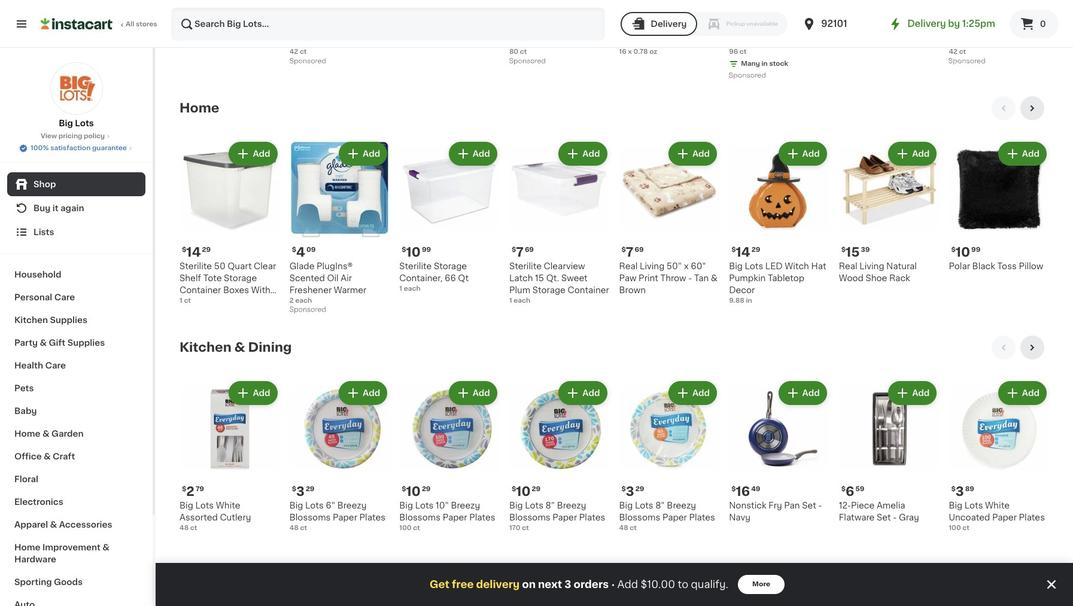 Task type: locate. For each thing, give the bounding box(es) containing it.
victor up variety
[[729, 13, 754, 22]]

1 horizontal spatial sterilite
[[399, 262, 432, 271]]

$ 3 29 for big lots 6" breezy blossoms paper plates
[[292, 485, 315, 498]]

set down the amelia
[[877, 514, 891, 522]]

1 42 ct from the left
[[290, 49, 307, 55]]

sterilite clearview latch 15 qt. sweet plum storage container 1 each
[[509, 262, 609, 304]]

add
[[253, 150, 270, 158], [363, 150, 380, 158], [473, 150, 490, 158], [583, 150, 600, 158], [693, 150, 710, 158], [803, 150, 820, 158], [913, 150, 930, 158], [1022, 150, 1040, 158], [253, 389, 270, 398], [363, 389, 380, 398], [473, 389, 490, 398], [583, 389, 600, 398], [693, 389, 710, 398], [803, 389, 820, 398], [913, 389, 930, 398], [1022, 389, 1040, 398], [618, 580, 638, 590]]

container,
[[399, 274, 443, 283]]

set inside nonstick fry pan set - navy
[[802, 502, 817, 510]]

2 vertical spatial storage
[[533, 286, 566, 294]]

paper for big lots 10" breezy blossoms paper plates 100 ct
[[443, 514, 467, 522]]

1 horizontal spatial $ 7 69
[[622, 246, 644, 259]]

2 14 from the left
[[736, 246, 751, 259]]

42 ct down by
[[949, 49, 966, 55]]

2 $ 10 99 from the left
[[952, 246, 981, 259]]

0 vertical spatial storage
[[434, 262, 467, 271]]

2 horizontal spatial -
[[893, 514, 897, 522]]

7 up paw
[[626, 246, 634, 259]]

1 vertical spatial in
[[746, 297, 752, 304]]

victor up 80 ct
[[509, 13, 534, 22]]

pods down blend,
[[347, 49, 368, 58]]

sterilite up container,
[[399, 262, 432, 271]]

home
[[180, 102, 219, 115], [14, 430, 40, 438], [14, 544, 40, 552]]

$ left "79" on the left of the page
[[182, 486, 186, 493]]

42 ct
[[290, 49, 307, 55], [949, 49, 966, 55]]

1 99 from the left
[[422, 247, 431, 253]]

home for home & garden
[[14, 430, 40, 438]]

0 horizontal spatial 8"
[[546, 502, 555, 510]]

2
[[290, 297, 294, 304], [186, 485, 195, 498]]

assorted
[[180, 514, 218, 522]]

1 horizontal spatial roast,
[[546, 37, 573, 46]]

kellogg's
[[619, 13, 658, 22]]

1 horizontal spatial alpine
[[904, 13, 931, 22]]

breezy inside big lots 6" breezy blossoms paper plates 48 ct
[[337, 502, 367, 510]]

real up paw
[[619, 262, 638, 271]]

$ 10 29 for big lots 8" breezy blossoms paper plates
[[512, 485, 541, 498]]

& for apparel & accessories
[[50, 521, 57, 529]]

42 inside "product" group
[[290, 49, 298, 55]]

victor inside victor allen's coffee variety pack, single serve coffee pods 96 ct
[[729, 13, 754, 22]]

3 roast, from the left
[[986, 37, 1013, 46]]

1 vertical spatial home
[[14, 430, 40, 438]]

crispy
[[647, 25, 675, 34]]

15
[[846, 246, 860, 259], [535, 274, 544, 283]]

16 up bars,
[[619, 49, 627, 55]]

paper inside big lots 6" breezy blossoms paper plates 48 ct
[[333, 514, 357, 522]]

shop link
[[7, 172, 145, 196]]

breezy inside 'big lots 8" breezy blossoms paper plates 48 ct'
[[667, 502, 696, 510]]

victor allen's coffee 100% colombian, medium roast, single serve coffee pods for 80 ct
[[509, 13, 601, 58]]

x inside real living 50" x 60" paw print throw - tan & brown
[[684, 262, 689, 271]]

product group containing 6
[[839, 379, 940, 524]]

product group
[[290, 0, 390, 68], [509, 0, 610, 68], [729, 0, 830, 82], [949, 0, 1050, 68], [180, 140, 280, 306], [290, 140, 390, 317], [399, 140, 500, 294], [509, 140, 610, 306], [619, 140, 720, 296], [729, 140, 830, 306], [839, 140, 940, 284], [949, 140, 1050, 272], [180, 379, 280, 533], [290, 379, 390, 533], [399, 379, 500, 533], [509, 379, 610, 533], [619, 379, 720, 533], [729, 379, 830, 524], [839, 379, 940, 524], [949, 379, 1050, 533]]

1 vertical spatial storage
[[224, 274, 257, 283]]

supplies up party & gift supplies link
[[50, 316, 87, 325]]

storage inside sterilite clearview latch 15 qt. sweet plum storage container 1 each
[[533, 286, 566, 294]]

1 vertical spatial alpine
[[212, 25, 239, 34]]

living for 7
[[640, 262, 665, 271]]

wood
[[839, 274, 864, 283]]

lots for big lots 10" breezy blossoms paper plates 100 ct
[[415, 502, 434, 510]]

1 horizontal spatial 7
[[626, 246, 634, 259]]

roast, inside victor allen's coffee donut shop blend, medium roast, single serve coffee pods
[[326, 37, 353, 46]]

2 paper from the left
[[443, 514, 467, 522]]

2 $ 10 29 from the left
[[512, 485, 541, 498]]

1 $ 7 69 from the left
[[512, 246, 534, 259]]

kitchen down lid
[[180, 341, 232, 354]]

1 vertical spatial kitchen
[[180, 341, 232, 354]]

geyser up the 'fl'
[[212, 13, 243, 22]]

view pricing policy
[[41, 133, 105, 139]]

paper inside big lots white uncoated paper plates 100 ct
[[993, 514, 1017, 522]]

care down household link
[[54, 293, 75, 302]]

victor inside victor allen's coffee donut shop blend, medium roast, single serve coffee pods
[[290, 13, 314, 22]]

colombian, for 42 ct
[[974, 25, 1022, 34]]

0 horizontal spatial $ 14 29
[[182, 246, 211, 259]]

0 horizontal spatial $ 10 99
[[402, 246, 431, 259]]

1 down container,
[[399, 286, 402, 292]]

2 geyser from the left
[[871, 13, 902, 22]]

1 container from the left
[[180, 286, 221, 294]]

1 horizontal spatial in
[[762, 61, 768, 67]]

product group containing victor allen's coffee donut shop blend, medium roast, single serve coffee pods
[[290, 0, 390, 68]]

0 horizontal spatial 100%
[[31, 145, 49, 151]]

29 for big lots 8" breezy blossoms paper plates 170 ct
[[532, 486, 541, 493]]

1 horizontal spatial 8"
[[656, 502, 665, 510]]

1 vertical spatial -
[[819, 502, 822, 510]]

1 69 from the left
[[525, 247, 534, 253]]

15 left qt.
[[535, 274, 544, 283]]

3 right next
[[565, 580, 571, 590]]

kitchen supplies
[[14, 316, 87, 325]]

42 down by
[[949, 49, 958, 55]]

$ up 'big lots 8" breezy blossoms paper plates 48 ct'
[[622, 486, 626, 493]]

2 allen's from the left
[[536, 13, 564, 22]]

big inside big lots 8" breezy blossoms paper plates 170 ct
[[509, 502, 523, 510]]

1 medium from the left
[[290, 37, 324, 46]]

product group containing 4
[[290, 140, 390, 317]]

lots inside big lots white uncoated paper plates 100 ct
[[965, 502, 983, 510]]

2 colombian, from the left
[[974, 25, 1022, 34]]

1 down plum
[[509, 297, 512, 304]]

blossoms inside big lots 10" breezy blossoms paper plates 100 ct
[[399, 514, 441, 522]]

- left the tan
[[689, 274, 692, 283]]

4 breezy from the left
[[667, 502, 696, 510]]

8"
[[546, 502, 555, 510], [656, 502, 665, 510]]

storage inside sterilite storage container, 66 qt 1 each
[[434, 262, 467, 271]]

0 horizontal spatial 48
[[180, 525, 189, 532]]

$ 10 29 up 170
[[512, 485, 541, 498]]

$ 10 29
[[402, 485, 431, 498], [512, 485, 541, 498]]

3 up big lots 6" breezy blossoms paper plates 48 ct
[[296, 485, 305, 498]]

0 horizontal spatial storage
[[224, 274, 257, 283]]

in left the stock
[[762, 61, 768, 67]]

1 white from the left
[[216, 502, 240, 510]]

sterilite up latch
[[509, 262, 542, 271]]

$ 10 99 up polar at the top of page
[[952, 246, 981, 259]]

$ left 89
[[952, 486, 956, 493]]

& left craft
[[44, 453, 51, 461]]

0 horizontal spatial water,
[[245, 13, 271, 22]]

0 vertical spatial kitchen
[[14, 316, 48, 325]]

29 up big lots 10" breezy blossoms paper plates 100 ct
[[422, 486, 431, 493]]

4 allen's from the left
[[976, 13, 1003, 22]]

natural inside crystal geyser water, natural alpine spring 24 x 16.9 fl oz
[[180, 25, 210, 34]]

1 14 from the left
[[186, 246, 201, 259]]

big for big lots 8" breezy blossoms paper plates 170 ct
[[509, 502, 523, 510]]

living inside real living 50" x 60" paw print throw - tan & brown
[[640, 262, 665, 271]]

2 medium from the left
[[509, 37, 544, 46]]

29 up 'big lots 8" breezy blossoms paper plates 48 ct'
[[636, 486, 644, 493]]

16.9
[[195, 37, 209, 43]]

1 horizontal spatial shop
[[318, 25, 340, 34]]

0 horizontal spatial real
[[619, 262, 638, 271]]

1 48 from the left
[[180, 525, 189, 532]]

sponsored badge image for "product" group containing 4
[[290, 307, 326, 314]]

lots inside big lots 8" breezy blossoms paper plates 170 ct
[[525, 502, 544, 510]]

32 x 0.5 l
[[399, 37, 432, 43]]

0 horizontal spatial 14
[[186, 246, 201, 259]]

0 horizontal spatial 2
[[186, 485, 195, 498]]

pods up the stock
[[787, 37, 808, 46]]

1 horizontal spatial 2
[[290, 297, 294, 304]]

1 down shelf
[[180, 297, 182, 304]]

$18.69 element
[[949, 0, 1050, 12]]

ct inside big lots 6" breezy blossoms paper plates 48 ct
[[300, 525, 307, 532]]

product group containing victor allen's coffee variety pack, single serve coffee pods
[[729, 0, 830, 82]]

1 vertical spatial 16
[[736, 485, 750, 498]]

2 real from the left
[[839, 262, 858, 271]]

dining
[[248, 341, 292, 354]]

2 horizontal spatial each
[[514, 297, 531, 304]]

1 100 from the left
[[399, 525, 412, 532]]

kitchen for kitchen & dining
[[180, 341, 232, 354]]

Search field
[[172, 8, 604, 40]]

0 vertical spatial alpine
[[904, 13, 931, 22]]

3 for big lots white uncoated paper plates
[[956, 485, 964, 498]]

guarantee
[[92, 145, 127, 151]]

2 horizontal spatial roast,
[[986, 37, 1013, 46]]

lots for big lots led witch hat pumpkin tabletop decor 9.88 in
[[745, 262, 764, 271]]

geyser inside crystal geyser water, natural alpine spring 24 x 16.9 fl oz
[[212, 13, 243, 22]]

1 vertical spatial 2
[[186, 485, 195, 498]]

10
[[406, 246, 421, 259], [956, 246, 971, 259], [406, 485, 421, 498], [516, 485, 531, 498]]

5 plates from the left
[[1019, 514, 1045, 522]]

victor allen's coffee variety pack, single serve coffee pods 96 ct
[[729, 13, 815, 55]]

1 victor allen's coffee 100% colombian, medium roast, single serve coffee pods from the left
[[509, 13, 601, 58]]

2 $ 7 69 from the left
[[622, 246, 644, 259]]

100% for 80
[[509, 25, 532, 34]]

48 inside 'big lots 8" breezy blossoms paper plates 48 ct'
[[619, 525, 628, 532]]

3 plates from the left
[[579, 514, 605, 522]]

3 up 'big lots 8" breezy blossoms paper plates 48 ct'
[[626, 485, 634, 498]]

product group containing 16
[[729, 379, 830, 524]]

3 breezy from the left
[[557, 502, 586, 510]]

1 horizontal spatial $ 10 29
[[512, 485, 541, 498]]

nonstick fry pan set - navy
[[729, 502, 822, 522]]

coffee left kellogg's
[[566, 13, 595, 22]]

home & garden
[[14, 430, 84, 438]]

0 vertical spatial -
[[689, 274, 692, 283]]

1 living from the left
[[640, 262, 665, 271]]

4 paper from the left
[[663, 514, 687, 522]]

satisfaction
[[50, 145, 91, 151]]

15 inside "product" group
[[846, 246, 860, 259]]

2 plates from the left
[[469, 514, 496, 522]]

1 horizontal spatial 42 ct
[[949, 49, 966, 55]]

1 plates from the left
[[360, 514, 386, 522]]

3 for big lots 8" breezy blossoms paper plates
[[626, 485, 634, 498]]

all
[[126, 21, 134, 28]]

$
[[182, 247, 186, 253], [292, 247, 296, 253], [402, 247, 406, 253], [512, 247, 516, 253], [622, 247, 626, 253], [732, 247, 736, 253], [842, 247, 846, 253], [952, 247, 956, 253], [182, 486, 186, 493], [292, 486, 296, 493], [402, 486, 406, 493], [512, 486, 516, 493], [622, 486, 626, 493], [732, 486, 736, 493], [842, 486, 846, 493], [952, 486, 956, 493]]

2 48 from the left
[[290, 525, 299, 532]]

big for big lots 6" breezy blossoms paper plates 48 ct
[[290, 502, 303, 510]]

& left 'gift'
[[40, 339, 47, 347]]

paper inside 'big lots 8" breezy blossoms paper plates 48 ct'
[[663, 514, 687, 522]]

1 vertical spatial water,
[[869, 25, 895, 34]]

2 inside glade plugins® scented oil air freshener warmer 2 each
[[290, 297, 294, 304]]

big inside "link"
[[59, 119, 73, 128]]

1 42 from the left
[[290, 49, 298, 55]]

medium up 80 ct
[[509, 37, 544, 46]]

69 for real living 50" x 60" paw print throw - tan & brown
[[635, 247, 644, 253]]

hat
[[812, 262, 827, 271]]

3 allen's from the left
[[756, 13, 784, 22]]

1 horizontal spatial medium
[[509, 37, 544, 46]]

roast, for 42
[[986, 37, 1013, 46]]

3 blossoms from the left
[[509, 514, 551, 522]]

2 item carousel region from the top
[[180, 336, 1050, 566]]

personal care link
[[7, 286, 145, 309]]

fry
[[769, 502, 782, 510]]

32
[[399, 37, 408, 43]]

16
[[619, 49, 627, 55], [736, 485, 750, 498]]

each inside sterilite storage container, 66 qt 1 each
[[404, 286, 421, 292]]

sterilite 50 quart clear shelf tote storage container boxes with lid
[[180, 262, 276, 306]]

$ inside the $ 2 79
[[182, 486, 186, 493]]

10 for polar black toss pillow
[[956, 246, 971, 259]]

white for 2
[[216, 502, 240, 510]]

piece
[[851, 502, 875, 510]]

2 $ 3 29 from the left
[[622, 485, 644, 498]]

sponsored badge image down donut
[[290, 58, 326, 65]]

coffee down $32.99 element
[[786, 13, 815, 22]]

free
[[452, 580, 474, 590]]

water, inside crystal geyser water, natural alpine spring 24 x 16.9 fl oz
[[245, 13, 271, 22]]

0 horizontal spatial set
[[802, 502, 817, 510]]

24
[[180, 37, 188, 43]]

big inside big lots 10" breezy blossoms paper plates 100 ct
[[399, 502, 413, 510]]

1 horizontal spatial 100
[[949, 525, 961, 532]]

4 plates from the left
[[689, 514, 715, 522]]

2 horizontal spatial 48
[[619, 525, 628, 532]]

99
[[422, 247, 431, 253], [972, 247, 981, 253]]

2 roast, from the left
[[546, 37, 573, 46]]

1 horizontal spatial colombian,
[[974, 25, 1022, 34]]

set right pan
[[802, 502, 817, 510]]

1 horizontal spatial 48
[[290, 525, 299, 532]]

0 horizontal spatial in
[[746, 297, 752, 304]]

100% down view
[[31, 145, 49, 151]]

2 left "79" on the left of the page
[[186, 485, 195, 498]]

kitchen & dining
[[180, 341, 292, 354]]

2 69 from the left
[[635, 247, 644, 253]]

2 8" from the left
[[656, 502, 665, 510]]

3 inside get free delivery on next 3 orders • add $10.00 to qualify.
[[565, 580, 571, 590]]

0 horizontal spatial medium
[[290, 37, 324, 46]]

3 medium from the left
[[949, 37, 983, 46]]

$ 14 29 for big lots led witch hat pumpkin tabletop decor
[[732, 246, 761, 259]]

$ up polar at the top of page
[[952, 247, 956, 253]]

3 48 from the left
[[619, 525, 628, 532]]

crystal up 16.9
[[180, 13, 210, 22]]

big for big lots
[[59, 119, 73, 128]]

kitchen for kitchen supplies
[[14, 316, 48, 325]]

x right the 24
[[190, 37, 194, 43]]

0 vertical spatial oz
[[217, 37, 225, 43]]

storage inside the sterilite 50 quart clear shelf tote storage container boxes with lid
[[224, 274, 257, 283]]

allen's inside victor allen's coffee donut shop blend, medium roast, single serve coffee pods
[[317, 13, 344, 22]]

1 sterilite from the left
[[180, 262, 212, 271]]

plates for big lots 10" breezy blossoms paper plates 100 ct
[[469, 514, 496, 522]]

in right 9.88
[[746, 297, 752, 304]]

scented
[[290, 274, 325, 283]]

1 horizontal spatial 99
[[972, 247, 981, 253]]

10 up big lots 10" breezy blossoms paper plates 100 ct
[[406, 485, 421, 498]]

59
[[856, 486, 865, 493]]

1 geyser from the left
[[212, 13, 243, 22]]

snacks,
[[640, 49, 672, 58]]

& right the tan
[[711, 274, 718, 283]]

big inside big lots 6" breezy blossoms paper plates 48 ct
[[290, 502, 303, 510]]

1 breezy from the left
[[337, 502, 367, 510]]

0 horizontal spatial colombian,
[[534, 25, 582, 34]]

100%
[[509, 25, 532, 34], [949, 25, 972, 34], [31, 145, 49, 151]]

1 horizontal spatial 16
[[736, 485, 750, 498]]

big lots 8" breezy blossoms paper plates 48 ct
[[619, 502, 715, 532]]

1 $ 10 29 from the left
[[402, 485, 431, 498]]

$1.39 element
[[839, 0, 940, 12]]

$ up pumpkin
[[732, 247, 736, 253]]

lots inside "link"
[[75, 119, 94, 128]]

sponsored badge image down many
[[729, 72, 766, 79]]

1 paper from the left
[[333, 514, 357, 522]]

29 up big lots 8" breezy blossoms paper plates 170 ct
[[532, 486, 541, 493]]

home improvement & hardware link
[[7, 536, 145, 571]]

& inside "link"
[[50, 521, 57, 529]]

1 horizontal spatial geyser
[[871, 13, 902, 22]]

0 vertical spatial shop
[[318, 25, 340, 34]]

2 white from the left
[[986, 502, 1010, 510]]

pods inside victor allen's coffee variety pack, single serve coffee pods 96 ct
[[787, 37, 808, 46]]

oz inside crystal geyser water, natural alpine spring 24 x 16.9 fl oz
[[217, 37, 225, 43]]

0 horizontal spatial geyser
[[212, 13, 243, 22]]

3
[[296, 485, 305, 498], [626, 485, 634, 498], [956, 485, 964, 498], [565, 580, 571, 590]]

8" inside big lots 8" breezy blossoms paper plates 170 ct
[[546, 502, 555, 510]]

view
[[41, 133, 57, 139]]

floral link
[[7, 468, 145, 491]]

99 up sterilite storage container, 66 qt 1 each
[[422, 247, 431, 253]]

delivery left by
[[908, 19, 946, 28]]

1 $ 3 29 from the left
[[292, 485, 315, 498]]

0 horizontal spatial 15
[[535, 274, 544, 283]]

blossoms inside big lots 8" breezy blossoms paper plates 170 ct
[[509, 514, 551, 522]]

0 horizontal spatial 69
[[525, 247, 534, 253]]

$ 14 29 up pumpkin
[[732, 246, 761, 259]]

shop right donut
[[318, 25, 340, 34]]

buy it again link
[[7, 196, 145, 220]]

& inside real living 50" x 60" paw print throw - tan & brown
[[711, 274, 718, 283]]

4
[[296, 246, 305, 259]]

2 victor from the left
[[509, 13, 534, 22]]

delivery inside button
[[651, 20, 687, 28]]

0 horizontal spatial delivery
[[651, 20, 687, 28]]

0 horizontal spatial 99
[[422, 247, 431, 253]]

2 100 from the left
[[949, 525, 961, 532]]

x inside 'button'
[[410, 37, 414, 43]]

48
[[180, 525, 189, 532], [290, 525, 299, 532], [619, 525, 628, 532]]

1 roast, from the left
[[326, 37, 353, 46]]

pricing
[[59, 133, 82, 139]]

container inside sterilite clearview latch 15 qt. sweet plum storage container 1 each
[[568, 286, 609, 294]]

shelf
[[180, 274, 201, 283]]

$ 15 39
[[842, 246, 870, 259]]

storage down qt.
[[533, 286, 566, 294]]

0 horizontal spatial crystal
[[180, 13, 210, 22]]

lots
[[75, 119, 94, 128], [745, 262, 764, 271], [195, 502, 214, 510], [305, 502, 324, 510], [415, 502, 434, 510], [525, 502, 544, 510], [635, 502, 654, 510], [965, 502, 983, 510]]

sporting goods
[[14, 578, 83, 587]]

geyser down $1.39 element in the right top of the page
[[871, 13, 902, 22]]

real for 15
[[839, 262, 858, 271]]

•
[[611, 580, 615, 590]]

glade
[[290, 262, 315, 271]]

paper for big lots 8" breezy blossoms paper plates 170 ct
[[553, 514, 577, 522]]

1 victor from the left
[[290, 13, 314, 22]]

breezy for big lots 8" breezy blossoms paper plates 48 ct
[[667, 502, 696, 510]]

home inside home improvement & hardware
[[14, 544, 40, 552]]

each down plum
[[514, 297, 531, 304]]

$ inside $ 16 49
[[732, 486, 736, 493]]

None search field
[[171, 7, 605, 41]]

1 8" from the left
[[546, 502, 555, 510]]

2 victor allen's coffee 100% colombian, medium roast, single serve coffee pods from the left
[[949, 13, 1041, 58]]

$ up nonstick
[[732, 486, 736, 493]]

improvement
[[42, 544, 101, 552]]

$ 10 29 for big lots 10" breezy blossoms paper plates
[[402, 485, 431, 498]]

2 crystal from the left
[[839, 13, 869, 22]]

breezy inside big lots 8" breezy blossoms paper plates 170 ct
[[557, 502, 586, 510]]

1 horizontal spatial 100%
[[509, 25, 532, 34]]

1 spring from the left
[[241, 25, 268, 34]]

sterilite inside sterilite storage container, 66 qt 1 each
[[399, 262, 432, 271]]

ct inside big lots 10" breezy blossoms paper plates 100 ct
[[413, 525, 420, 532]]

2 7 from the left
[[626, 246, 634, 259]]

1 item carousel region from the top
[[180, 97, 1050, 326]]

big for big lots led witch hat pumpkin tabletop decor 9.88 in
[[729, 262, 743, 271]]

item carousel region
[[180, 97, 1050, 326], [180, 336, 1050, 566]]

2 horizontal spatial 100%
[[949, 25, 972, 34]]

buy
[[34, 204, 51, 213]]

1 horizontal spatial each
[[404, 286, 421, 292]]

2 blossoms from the left
[[399, 514, 441, 522]]

2 sterilite from the left
[[399, 262, 432, 271]]

$ left 59
[[842, 486, 846, 493]]

3 sterilite from the left
[[509, 262, 542, 271]]

living up print
[[640, 262, 665, 271]]

0 vertical spatial 2
[[290, 297, 294, 304]]

1 horizontal spatial $ 3 29
[[622, 485, 644, 498]]

$ 10 99 for polar black toss pillow
[[952, 246, 981, 259]]

2 spring from the left
[[839, 25, 866, 34]]

coffee right 80 ct
[[536, 49, 565, 58]]

container down shelf
[[180, 286, 221, 294]]

2 42 ct from the left
[[949, 49, 966, 55]]

3 victor from the left
[[729, 13, 754, 22]]

personal
[[14, 293, 52, 302]]

in inside "product" group
[[762, 61, 768, 67]]

48 inside big lots 6" breezy blossoms paper plates 48 ct
[[290, 525, 299, 532]]

natural inside real living natural wood shoe rack
[[887, 262, 917, 271]]

1:25pm
[[963, 19, 996, 28]]

1 horizontal spatial crystal
[[839, 13, 869, 22]]

sterilite up shelf
[[180, 262, 212, 271]]

get
[[430, 580, 450, 590]]

roast,
[[326, 37, 353, 46], [546, 37, 573, 46], [986, 37, 1013, 46]]

ct inside big lots 8" breezy blossoms paper plates 170 ct
[[522, 525, 529, 532]]

29 up pumpkin
[[752, 247, 761, 253]]

lots inside big lots white assorted cutlery 48 ct
[[195, 502, 214, 510]]

blossoms for big lots 10" breezy blossoms paper plates 100 ct
[[399, 514, 441, 522]]

plates for big lots 8" breezy blossoms paper plates 48 ct
[[689, 514, 715, 522]]

medium inside victor allen's coffee donut shop blend, medium roast, single serve coffee pods
[[290, 37, 324, 46]]

plates inside big lots 10" breezy blossoms paper plates 100 ct
[[469, 514, 496, 522]]

29 for big lots 8" breezy blossoms paper plates 48 ct
[[636, 486, 644, 493]]

100% up 80 ct
[[509, 25, 532, 34]]

allen's inside victor allen's coffee variety pack, single serve coffee pods 96 ct
[[756, 13, 784, 22]]

15 left 39
[[846, 246, 860, 259]]

2 living from the left
[[860, 262, 885, 271]]

delivery by 1:25pm
[[908, 19, 996, 28]]

& for party & gift supplies
[[40, 339, 47, 347]]

29 up big lots 6" breezy blossoms paper plates 48 ct
[[306, 486, 315, 493]]

0 horizontal spatial sterilite
[[180, 262, 212, 271]]

3 for big lots 6" breezy blossoms paper plates
[[296, 485, 305, 498]]

3 paper from the left
[[553, 514, 577, 522]]

1 vertical spatial shop
[[34, 180, 56, 189]]

krispies
[[681, 13, 714, 22]]

white up uncoated
[[986, 502, 1010, 510]]

0 horizontal spatial spring
[[241, 25, 268, 34]]

victor up donut
[[290, 13, 314, 22]]

16 left 49
[[736, 485, 750, 498]]

oz right the 'fl'
[[217, 37, 225, 43]]

clear
[[254, 262, 276, 271]]

& for kitchen & dining
[[234, 341, 245, 354]]

$ 10 99
[[402, 246, 431, 259], [952, 246, 981, 259]]

0 horizontal spatial alpine
[[212, 25, 239, 34]]

medium down donut
[[290, 37, 324, 46]]

x right '32'
[[410, 37, 414, 43]]

1 horizontal spatial white
[[986, 502, 1010, 510]]

big inside 'big lots 8" breezy blossoms paper plates 48 ct'
[[619, 502, 633, 510]]

1 vertical spatial item carousel region
[[180, 336, 1050, 566]]

$ 7 69 up paw
[[622, 246, 644, 259]]

blossoms inside 'big lots 8" breezy blossoms paper plates 48 ct'
[[619, 514, 661, 522]]

2 42 from the left
[[949, 49, 958, 55]]

1 horizontal spatial kitchen
[[180, 341, 232, 354]]

1 horizontal spatial set
[[877, 514, 891, 522]]

0 horizontal spatial 7
[[516, 246, 524, 259]]

10 up polar at the top of page
[[956, 246, 971, 259]]

1 horizontal spatial spring
[[839, 25, 866, 34]]

0 horizontal spatial each
[[295, 297, 312, 304]]

99 up black
[[972, 247, 981, 253]]

2 vertical spatial -
[[893, 514, 897, 522]]

each down container,
[[404, 286, 421, 292]]

& down accessories
[[103, 544, 110, 552]]

polar
[[949, 262, 971, 271]]

1 horizontal spatial container
[[568, 286, 609, 294]]

big lots
[[59, 119, 94, 128]]

oz down marshmallow
[[650, 49, 658, 55]]

1 horizontal spatial water,
[[869, 25, 895, 34]]

original
[[643, 61, 675, 70]]

1 horizontal spatial victor allen's coffee 100% colombian, medium roast, single serve coffee pods
[[949, 13, 1041, 58]]

0 vertical spatial set
[[802, 502, 817, 510]]

care down 'gift'
[[45, 362, 66, 370]]

white inside big lots white assorted cutlery 48 ct
[[216, 502, 240, 510]]

real for 7
[[619, 262, 638, 271]]

crystal inside crystal geyser water, natural alpine spring 24 x 16.9 fl oz
[[180, 13, 210, 22]]

1 allen's from the left
[[317, 13, 344, 22]]

brown
[[619, 286, 646, 294]]

0 horizontal spatial 42
[[290, 49, 298, 55]]

plates inside big lots 8" breezy blossoms paper plates 170 ct
[[579, 514, 605, 522]]

coffee up blend,
[[346, 13, 375, 22]]

paper
[[333, 514, 357, 522], [443, 514, 467, 522], [553, 514, 577, 522], [663, 514, 687, 522], [993, 514, 1017, 522]]

0 horizontal spatial 1
[[180, 297, 182, 304]]

health
[[14, 362, 43, 370]]

sponsored badge image
[[290, 58, 326, 65], [509, 58, 546, 65], [949, 58, 985, 65], [729, 72, 766, 79], [290, 307, 326, 314]]

5 paper from the left
[[993, 514, 1017, 522]]

14 up pumpkin
[[736, 246, 751, 259]]

4 blossoms from the left
[[619, 514, 661, 522]]

2 horizontal spatial 1
[[509, 297, 512, 304]]

1 vertical spatial 15
[[535, 274, 544, 283]]

69 up latch
[[525, 247, 534, 253]]

2 99 from the left
[[972, 247, 981, 253]]

$ left 09
[[292, 247, 296, 253]]

1 real from the left
[[619, 262, 638, 271]]

white inside big lots white uncoated paper plates 100 ct
[[986, 502, 1010, 510]]

1 horizontal spatial real
[[839, 262, 858, 271]]

1 colombian, from the left
[[534, 25, 582, 34]]

0 vertical spatial water,
[[245, 13, 271, 22]]

0 horizontal spatial 100
[[399, 525, 412, 532]]

paper for big lots 8" breezy blossoms paper plates 48 ct
[[663, 514, 687, 522]]

lots for big lots 6" breezy blossoms paper plates 48 ct
[[305, 502, 324, 510]]

1 7 from the left
[[516, 246, 524, 259]]

living inside real living natural wood shoe rack
[[860, 262, 885, 271]]

pets
[[14, 384, 34, 393]]

container inside the sterilite 50 quart clear shelf tote storage container boxes with lid
[[180, 286, 221, 294]]

delivery for delivery by 1:25pm
[[908, 19, 946, 28]]

victor down $18.69 element
[[949, 13, 974, 22]]

x right 50" on the right of page
[[684, 262, 689, 271]]

$ 14 29
[[182, 246, 211, 259], [732, 246, 761, 259]]

1 blossoms from the left
[[290, 514, 331, 522]]

8" for 10
[[546, 502, 555, 510]]

lists link
[[7, 220, 145, 244]]

lots inside big lots 6" breezy blossoms paper plates 48 ct
[[305, 502, 324, 510]]

1 inside sterilite clearview latch 15 qt. sweet plum storage container 1 each
[[509, 297, 512, 304]]

storage up 66
[[434, 262, 467, 271]]

2 $ 14 29 from the left
[[732, 246, 761, 259]]

paper for big lots 6" breezy blossoms paper plates 48 ct
[[333, 514, 357, 522]]

lots for big lots white assorted cutlery 48 ct
[[195, 502, 214, 510]]

1 $ 14 29 from the left
[[182, 246, 211, 259]]

plates inside 'big lots 8" breezy blossoms paper plates 48 ct'
[[689, 514, 715, 522]]

real inside real living natural wood shoe rack
[[839, 262, 858, 271]]

0 horizontal spatial living
[[640, 262, 665, 271]]

lots for big lots 8" breezy blossoms paper plates 170 ct
[[525, 502, 544, 510]]

0 horizontal spatial $ 3 29
[[292, 485, 315, 498]]

0 horizontal spatial kitchen
[[14, 316, 48, 325]]

&
[[711, 274, 718, 283], [40, 339, 47, 347], [234, 341, 245, 354], [42, 430, 49, 438], [44, 453, 51, 461], [50, 521, 57, 529], [103, 544, 110, 552]]

medium for 80 ct
[[509, 37, 544, 46]]

serve inside victor allen's coffee variety pack, single serve coffee pods 96 ct
[[729, 37, 753, 46]]

tabletop
[[768, 274, 805, 283]]

2 breezy from the left
[[451, 502, 480, 510]]

big inside big lots white uncoated paper plates 100 ct
[[949, 502, 963, 510]]

1 crystal from the left
[[180, 13, 210, 22]]

0 horizontal spatial container
[[180, 286, 221, 294]]

ct inside 'big lots 8" breezy blossoms paper plates 48 ct'
[[630, 525, 637, 532]]

sterilite inside sterilite clearview latch 15 qt. sweet plum storage container 1 each
[[509, 262, 542, 271]]

storage
[[434, 262, 467, 271], [224, 274, 257, 283], [533, 286, 566, 294]]

each inside sterilite clearview latch 15 qt. sweet plum storage container 1 each
[[514, 297, 531, 304]]

$ 3 29 up 'big lots 8" breezy blossoms paper plates 48 ct'
[[622, 485, 644, 498]]

0 horizontal spatial victor allen's coffee 100% colombian, medium roast, single serve coffee pods
[[509, 13, 601, 58]]

2 horizontal spatial sterilite
[[509, 262, 542, 271]]

care for personal care
[[54, 293, 75, 302]]

2 container from the left
[[568, 286, 609, 294]]

crystal inside crystal geyser alpine spring water, natural
[[839, 13, 869, 22]]

storage down quart
[[224, 274, 257, 283]]

natural up 16.9
[[180, 25, 210, 34]]

1 horizontal spatial 15
[[846, 246, 860, 259]]

$ 14 29 up shelf
[[182, 246, 211, 259]]

breezy inside big lots 10" breezy blossoms paper plates 100 ct
[[451, 502, 480, 510]]

medium down by
[[949, 37, 983, 46]]

1 horizontal spatial storage
[[434, 262, 467, 271]]

1 $ 10 99 from the left
[[402, 246, 431, 259]]

blossoms inside big lots 6" breezy blossoms paper plates 48 ct
[[290, 514, 331, 522]]

2 horizontal spatial storage
[[533, 286, 566, 294]]

12-piece amelia flatware set - gray
[[839, 502, 920, 522]]

serve
[[729, 37, 753, 46], [290, 49, 314, 58], [509, 49, 533, 58], [949, 49, 973, 58]]

1 horizontal spatial 14
[[736, 246, 751, 259]]

paper inside big lots 10" breezy blossoms paper plates 100 ct
[[443, 514, 467, 522]]



Task type: vqa. For each thing, say whether or not it's contained in the screenshot.


Task type: describe. For each thing, give the bounding box(es) containing it.
49
[[751, 486, 761, 493]]

$ up latch
[[512, 247, 516, 253]]

water, inside crystal geyser alpine spring water, natural
[[869, 25, 895, 34]]

bars,
[[619, 61, 640, 70]]

qt.
[[546, 274, 559, 283]]

many in stock
[[741, 61, 788, 67]]

apparel & accessories
[[14, 521, 112, 529]]

health care
[[14, 362, 66, 370]]

4 victor from the left
[[949, 13, 974, 22]]

69 for sterilite clearview latch 15 qt. sweet plum storage container
[[525, 247, 534, 253]]

$10.00
[[641, 580, 675, 590]]

99 for sterilite storage container, 66 qt
[[422, 247, 431, 253]]

42 for victor allen's coffee 100% colombian, medium roast, single serve coffee pods
[[949, 49, 958, 55]]

boxes
[[223, 286, 249, 294]]

$ 7 69 for real living 50" x 60" paw print throw - tan & brown
[[622, 246, 644, 259]]

100% inside button
[[31, 145, 49, 151]]

32 x 0.5 l button
[[399, 0, 500, 45]]

item carousel region containing home
[[180, 97, 1050, 326]]

each inside glade plugins® scented oil air freshener warmer 2 each
[[295, 297, 312, 304]]

sweet
[[562, 274, 588, 283]]

x left 0.78 on the right
[[628, 49, 632, 55]]

item carousel region containing kitchen & dining
[[180, 336, 1050, 566]]

delivery
[[476, 580, 520, 590]]

$ inside $ 15 39
[[842, 247, 846, 253]]

15 inside sterilite clearview latch 15 qt. sweet plum storage container 1 each
[[535, 274, 544, 283]]

big for big lots 8" breezy blossoms paper plates 48 ct
[[619, 502, 633, 510]]

l
[[428, 37, 432, 43]]

policy
[[84, 133, 105, 139]]

$ 16 49
[[732, 485, 761, 498]]

stores
[[136, 21, 157, 28]]

personal care
[[14, 293, 75, 302]]

home & garden link
[[7, 423, 145, 445]]

blossoms for big lots 8" breezy blossoms paper plates 48 ct
[[619, 514, 661, 522]]

99 for polar black toss pillow
[[972, 247, 981, 253]]

marshmallow
[[619, 37, 675, 46]]

product group containing 2
[[180, 379, 280, 533]]

79
[[196, 486, 204, 493]]

product group containing 15
[[839, 140, 940, 284]]

100% satisfaction guarantee
[[31, 145, 127, 151]]

set inside 12-piece amelia flatware set - gray
[[877, 514, 891, 522]]

pods down 0 button
[[1007, 49, 1028, 58]]

big lots white assorted cutlery 48 ct
[[180, 502, 251, 532]]

x inside crystal geyser water, natural alpine spring 24 x 16.9 fl oz
[[190, 37, 194, 43]]

39
[[861, 247, 870, 253]]

home for home
[[180, 102, 219, 115]]

snack
[[674, 49, 700, 58]]

natural inside crystal geyser alpine spring water, natural
[[897, 25, 928, 34]]

60"
[[691, 262, 706, 271]]

sponsored badge image down 80 ct
[[509, 58, 546, 65]]

geyser for alpine
[[212, 13, 243, 22]]

single inside victor allen's coffee variety pack, single serve coffee pods 96 ct
[[786, 25, 811, 34]]

blossoms for big lots 8" breezy blossoms paper plates 170 ct
[[509, 514, 551, 522]]

baby
[[14, 407, 37, 416]]

living for 15
[[860, 262, 885, 271]]

allen's for sponsored badge image under 1:25pm
[[976, 13, 1003, 22]]

$ up paw
[[622, 247, 626, 253]]

geyser for water,
[[871, 13, 902, 22]]

$ 14 29 for sterilite 50 quart clear shelf tote storage container boxes with lid
[[182, 246, 211, 259]]

big lots 8" breezy blossoms paper plates 170 ct
[[509, 502, 605, 532]]

instacart logo image
[[41, 17, 113, 31]]

ct inside big lots white assorted cutlery 48 ct
[[190, 525, 197, 532]]

1 vertical spatial oz
[[650, 49, 658, 55]]

& for home & garden
[[42, 430, 49, 438]]

29 for big lots 6" breezy blossoms paper plates 48 ct
[[306, 486, 315, 493]]

10"
[[436, 502, 449, 510]]

0 vertical spatial supplies
[[50, 316, 87, 325]]

big for big lots white assorted cutlery 48 ct
[[180, 502, 193, 510]]

$ 10 99 for sterilite storage container, 66 qt
[[402, 246, 431, 259]]

craft
[[53, 453, 75, 461]]

lots for big lots white uncoated paper plates 100 ct
[[965, 502, 983, 510]]

1 ct
[[180, 297, 191, 304]]

$ inside "$ 6 59"
[[842, 486, 846, 493]]

big lots logo image
[[50, 62, 103, 115]]

0 horizontal spatial shop
[[34, 180, 56, 189]]

garden
[[51, 430, 84, 438]]

white for 3
[[986, 502, 1010, 510]]

allen's for sponsored badge image underneath 80 ct
[[536, 13, 564, 22]]

party
[[14, 339, 38, 347]]

colombian, for 80 ct
[[534, 25, 582, 34]]

10 for sterilite storage container, 66 qt
[[406, 246, 421, 259]]

29 for big lots led witch hat pumpkin tabletop decor 9.88 in
[[752, 247, 761, 253]]

single inside victor allen's coffee donut shop blend, medium roast, single serve coffee pods
[[355, 37, 381, 46]]

care for health care
[[45, 362, 66, 370]]

clearview
[[544, 262, 585, 271]]

ct inside big lots white uncoated paper plates 100 ct
[[963, 525, 970, 532]]

sterilite storage container, 66 qt 1 each
[[399, 262, 469, 292]]

shoe
[[866, 274, 888, 283]]

pan
[[784, 502, 800, 510]]

96
[[729, 49, 738, 55]]

& inside home improvement & hardware
[[103, 544, 110, 552]]

roast, for 80
[[546, 37, 573, 46]]

electronics
[[14, 498, 63, 507]]

sponsored badge image for "product" group containing victor allen's coffee variety pack, single serve coffee pods
[[729, 72, 766, 79]]

sponsored badge image for "product" group containing victor allen's coffee donut shop blend, medium roast, single serve coffee pods
[[290, 58, 326, 65]]

spring inside crystal geyser water, natural alpine spring 24 x 16.9 fl oz
[[241, 25, 268, 34]]

plates for big lots 6" breezy blossoms paper plates 48 ct
[[360, 514, 386, 522]]

1 vertical spatial supplies
[[67, 339, 105, 347]]

hardware
[[14, 556, 56, 564]]

lots for big lots
[[75, 119, 94, 128]]

serve inside victor allen's coffee donut shop blend, medium roast, single serve coffee pods
[[290, 49, 314, 58]]

delivery for delivery
[[651, 20, 687, 28]]

oil
[[327, 274, 339, 283]]

to
[[678, 580, 689, 590]]

pets link
[[7, 377, 145, 400]]

treatment tracker modal dialog
[[156, 563, 1073, 606]]

breezy for big lots 10" breezy blossoms paper plates 100 ct
[[451, 502, 480, 510]]

14 for sterilite 50 quart clear shelf tote storage container boxes with lid
[[186, 246, 201, 259]]

100% satisfaction guarantee button
[[19, 141, 134, 153]]

$ up container,
[[402, 247, 406, 253]]

plates inside big lots white uncoated paper plates 100 ct
[[1019, 514, 1045, 522]]

big lots 10" breezy blossoms paper plates 100 ct
[[399, 502, 496, 532]]

medium for 42 ct
[[949, 37, 983, 46]]

tan
[[694, 274, 709, 283]]

100 inside big lots 10" breezy blossoms paper plates 100 ct
[[399, 525, 412, 532]]

8" for 3
[[656, 502, 665, 510]]

sterilite for 10
[[399, 262, 432, 271]]

48 for big lots 8" breezy blossoms paper plates
[[619, 525, 628, 532]]

92101
[[822, 19, 848, 28]]

100% for 42
[[949, 25, 972, 34]]

kids
[[619, 49, 638, 58]]

alpine inside crystal geyser alpine spring water, natural
[[904, 13, 931, 22]]

7 for real living 50" x 60" paw print throw - tan & brown
[[626, 246, 634, 259]]

sterilite inside the sterilite 50 quart clear shelf tote storage container boxes with lid
[[180, 262, 212, 271]]

16 inside "product" group
[[736, 485, 750, 498]]

7 for sterilite clearview latch 15 qt. sweet plum storage container
[[516, 246, 524, 259]]

household link
[[7, 263, 145, 286]]

office
[[14, 453, 42, 461]]

sterilite for 7
[[509, 262, 542, 271]]

big for big lots 10" breezy blossoms paper plates 100 ct
[[399, 502, 413, 510]]

delivery by 1:25pm link
[[889, 17, 996, 31]]

$ inside "$ 4 09"
[[292, 247, 296, 253]]

kellogg's rice krispies treats crispy marshmallow squares, kids snacks, snack bars, original
[[619, 13, 714, 70]]

$ up 170
[[512, 486, 516, 493]]

health care link
[[7, 354, 145, 377]]

gift
[[49, 339, 65, 347]]

sponsored badge image down 1:25pm
[[949, 58, 985, 65]]

navy
[[729, 514, 751, 522]]

by
[[948, 19, 960, 28]]

& for office & craft
[[44, 453, 51, 461]]

air
[[341, 274, 352, 283]]

$ up shelf
[[182, 247, 186, 253]]

29 up 'tote'
[[202, 247, 211, 253]]

$ 3 29 for big lots 8" breezy blossoms paper plates
[[622, 485, 644, 498]]

crystal geyser water, natural alpine spring 24 x 16.9 fl oz
[[180, 13, 271, 43]]

0.78
[[634, 49, 648, 55]]

coffee down $18.69 element
[[1006, 13, 1035, 22]]

42 ct for victor allen's coffee 100% colombian, medium roast, single serve coffee pods
[[949, 49, 966, 55]]

crystal for crystal geyser water, natural alpine spring 24 x 16.9 fl oz
[[180, 13, 210, 22]]

delivery button
[[621, 12, 698, 36]]

blend,
[[342, 25, 368, 34]]

$ up big lots 6" breezy blossoms paper plates 48 ct
[[292, 486, 296, 493]]

breezy for big lots 8" breezy blossoms paper plates 170 ct
[[557, 502, 586, 510]]

1 inside sterilite storage container, 66 qt 1 each
[[399, 286, 402, 292]]

10 for big lots 8" breezy blossoms paper plates
[[516, 485, 531, 498]]

big for big lots white uncoated paper plates 100 ct
[[949, 502, 963, 510]]

office & craft
[[14, 453, 75, 461]]

pods left kids
[[567, 49, 588, 58]]

victor allen's coffee 100% colombian, medium roast, single serve coffee pods for 42 ct
[[949, 13, 1041, 58]]

uncoated
[[949, 514, 991, 522]]

0 horizontal spatial 16
[[619, 49, 627, 55]]

blossoms for big lots 6" breezy blossoms paper plates 48 ct
[[290, 514, 331, 522]]

gray
[[899, 514, 920, 522]]

$32.99 element
[[729, 0, 830, 12]]

alpine inside crystal geyser water, natural alpine spring 24 x 16.9 fl oz
[[212, 25, 239, 34]]

66
[[445, 274, 456, 283]]

coffee down 1:25pm
[[975, 49, 1004, 58]]

service type group
[[621, 12, 788, 36]]

flatware
[[839, 514, 875, 522]]

coffee down blend,
[[316, 49, 345, 58]]

6
[[846, 485, 855, 498]]

plates for big lots 8" breezy blossoms paper plates 170 ct
[[579, 514, 605, 522]]

home for home improvement & hardware
[[14, 544, 40, 552]]

again
[[60, 204, 84, 213]]

floral
[[14, 475, 38, 484]]

on
[[522, 580, 536, 590]]

$ up big lots 10" breezy blossoms paper plates 100 ct
[[402, 486, 406, 493]]

ct inside victor allen's coffee variety pack, single serve coffee pods 96 ct
[[740, 49, 747, 55]]

29 for big lots 10" breezy blossoms paper plates 100 ct
[[422, 486, 431, 493]]

48 for big lots 6" breezy blossoms paper plates
[[290, 525, 299, 532]]

42 ct for victor allen's coffee donut shop blend, medium roast, single serve coffee pods
[[290, 49, 307, 55]]

100 inside big lots white uncoated paper plates 100 ct
[[949, 525, 961, 532]]

10 for big lots 10" breezy blossoms paper plates
[[406, 485, 421, 498]]

$ inside $ 3 89
[[952, 486, 956, 493]]

spring inside crystal geyser alpine spring water, natural
[[839, 25, 866, 34]]

lots for big lots 8" breezy blossoms paper plates 48 ct
[[635, 502, 654, 510]]

in inside "big lots led witch hat pumpkin tabletop decor 9.88 in"
[[746, 297, 752, 304]]

9.88
[[729, 297, 745, 304]]

apparel
[[14, 521, 48, 529]]

0
[[1040, 20, 1046, 28]]

breezy for big lots 6" breezy blossoms paper plates 48 ct
[[337, 502, 367, 510]]

pods inside victor allen's coffee donut shop blend, medium roast, single serve coffee pods
[[347, 49, 368, 58]]

- inside nonstick fry pan set - navy
[[819, 502, 822, 510]]

$ 7 69 for sterilite clearview latch 15 qt. sweet plum storage container
[[512, 246, 534, 259]]

48 inside big lots white assorted cutlery 48 ct
[[180, 525, 189, 532]]

freshener
[[290, 286, 332, 294]]

12-
[[839, 502, 851, 510]]

crystal for crystal geyser alpine spring water, natural
[[839, 13, 869, 22]]

coffee down pack,
[[755, 37, 785, 46]]

14 for big lots led witch hat pumpkin tabletop decor
[[736, 246, 751, 259]]

- inside real living 50" x 60" paw print throw - tan & brown
[[689, 274, 692, 283]]

42 for victor allen's coffee donut shop blend, medium roast, single serve coffee pods
[[290, 49, 298, 55]]

$ 3 89
[[952, 485, 975, 498]]

quart
[[228, 262, 252, 271]]

add inside get free delivery on next 3 orders • add $10.00 to qualify.
[[618, 580, 638, 590]]

plum
[[509, 286, 531, 294]]

rack
[[890, 274, 911, 283]]

- inside 12-piece amelia flatware set - gray
[[893, 514, 897, 522]]

real living 50" x 60" paw print throw - tan & brown
[[619, 262, 718, 294]]

glade plugins® scented oil air freshener warmer 2 each
[[290, 262, 367, 304]]

throw
[[661, 274, 686, 283]]

crystal geyser alpine spring water, natural button
[[839, 0, 940, 45]]

shop inside victor allen's coffee donut shop blend, medium roast, single serve coffee pods
[[318, 25, 340, 34]]



